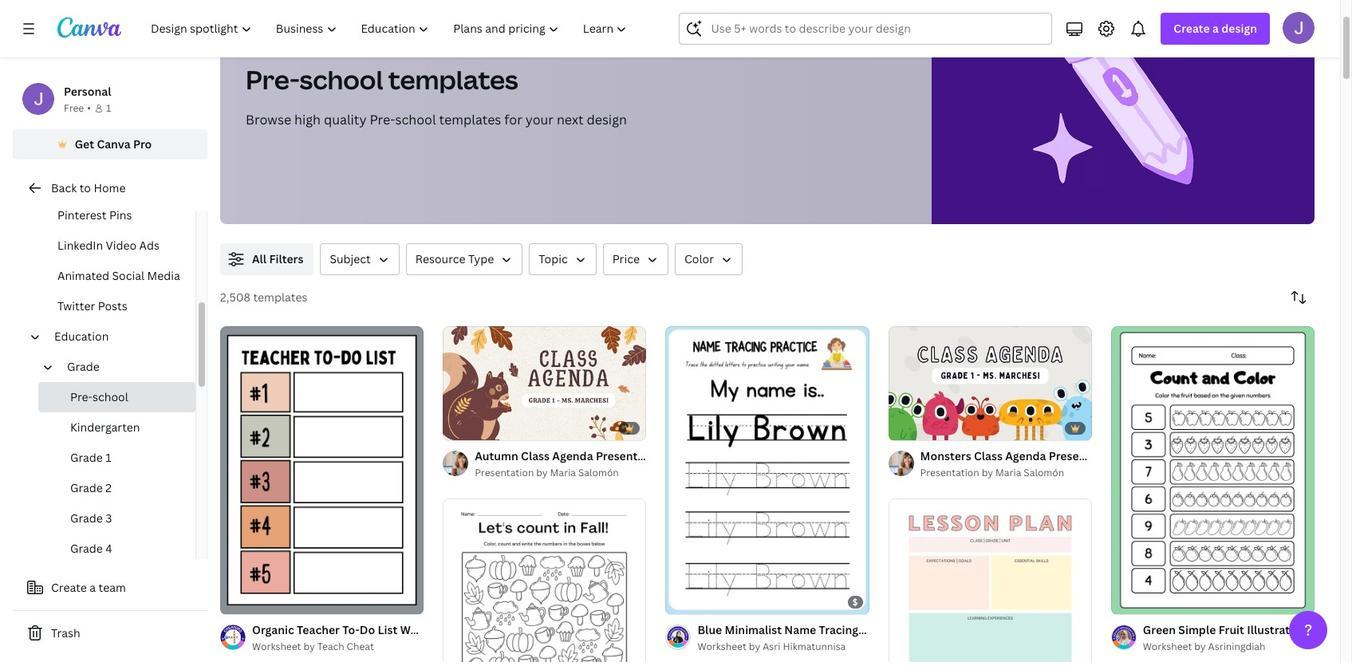 Task type: vqa. For each thing, say whether or not it's contained in the screenshot.
Salomón inside the Autumn Class Agenda Presentation In Colorful Playful Style Presentation by Maria Salomón
yes



Task type: locate. For each thing, give the bounding box(es) containing it.
0 horizontal spatial 1 of 14
[[454, 422, 482, 434]]

create for create a design
[[1174, 21, 1210, 36]]

create inside the create a design dropdown button
[[1174, 21, 1210, 36]]

design right next
[[587, 111, 627, 128]]

worksheet down organic
[[252, 640, 301, 654]]

in inside 'monsters class agenda presentation in colorful playful style presentation by maria salomón'
[[1122, 448, 1132, 464]]

14 up autumn
[[472, 422, 482, 434]]

1 horizontal spatial design
[[1222, 21, 1258, 36]]

by inside blue minimalist name tracing practice worksheet worksheet by asri hikmatunnisa
[[749, 640, 761, 654]]

class for autumn
[[521, 448, 550, 464]]

Sort by button
[[1283, 282, 1315, 314]]

create inside create a team button
[[51, 580, 87, 595]]

by
[[536, 466, 548, 480], [982, 466, 994, 480], [304, 640, 315, 654], [749, 640, 761, 654], [1195, 640, 1206, 654]]

blue minimalist name tracing practice worksheet worksheet by asri hikmatunnisa
[[698, 622, 967, 654]]

worksheet by teach cheat link
[[252, 639, 424, 655]]

filters
[[269, 251, 304, 267]]

colorful
[[682, 448, 726, 464], [1135, 448, 1180, 464]]

1 horizontal spatial colorful
[[1135, 448, 1180, 464]]

maria down autumn class agenda presentation in colorful playful style link
[[550, 466, 576, 480]]

playful inside autumn class agenda presentation in colorful playful style presentation by maria salomón
[[729, 448, 767, 464]]

worksheet right practice
[[909, 622, 967, 638]]

0 vertical spatial school
[[300, 62, 383, 97]]

school up kindergarten
[[93, 389, 128, 405]]

14 up 'monsters'
[[918, 421, 928, 433]]

kindergarten link
[[38, 413, 196, 443]]

in inside autumn class agenda presentation in colorful playful style presentation by maria salomón
[[669, 448, 679, 464]]

of for monsters class agenda presentation in colorful playful style
[[907, 421, 915, 433]]

type
[[468, 251, 494, 267]]

do
[[360, 622, 375, 638]]

0 horizontal spatial maria
[[550, 466, 576, 480]]

0 horizontal spatial school
[[93, 389, 128, 405]]

1 vertical spatial school
[[395, 111, 436, 128]]

2
[[106, 480, 112, 496]]

grade for grade 2
[[70, 480, 103, 496]]

0 horizontal spatial 1 of 14 link
[[443, 326, 647, 441]]

animated social media link
[[26, 261, 196, 291]]

2 colorful from the left
[[1135, 448, 1180, 464]]

1 playful from the left
[[729, 448, 767, 464]]

$
[[853, 596, 858, 608]]

0 horizontal spatial style
[[770, 448, 798, 464]]

maria for monsters
[[996, 466, 1022, 480]]

1 of 14 for autumn
[[454, 422, 482, 434]]

1 horizontal spatial in
[[1122, 448, 1132, 464]]

create
[[1174, 21, 1210, 36], [51, 580, 87, 595]]

pre-school
[[70, 389, 128, 405]]

grade down the education
[[67, 359, 100, 374]]

0 vertical spatial design
[[1222, 21, 1258, 36]]

free
[[64, 101, 84, 115]]

all filters button
[[220, 243, 314, 275]]

colorful for monsters class agenda presentation in colorful playful style
[[1135, 448, 1180, 464]]

1 horizontal spatial presentation by maria salomón link
[[921, 465, 1092, 481]]

1 salomón from the left
[[579, 466, 619, 480]]

back
[[51, 180, 77, 196]]

agenda inside 'monsters class agenda presentation in colorful playful style presentation by maria salomón'
[[1006, 448, 1047, 464]]

salomón inside 'monsters class agenda presentation in colorful playful style presentation by maria salomón'
[[1024, 466, 1065, 480]]

grade inside grade 4 link
[[70, 541, 103, 556]]

1
[[106, 101, 111, 115], [900, 421, 905, 433], [454, 422, 459, 434], [106, 450, 112, 465]]

create a design button
[[1161, 13, 1270, 45]]

grade inside grade 1 link
[[70, 450, 103, 465]]

1 maria from the left
[[550, 466, 576, 480]]

1 in from the left
[[669, 448, 679, 464]]

maria down monsters class agenda presentation in colorful playful style 'link'
[[996, 466, 1022, 480]]

1 horizontal spatial 14
[[918, 421, 928, 433]]

pre- for pre-school templates
[[246, 62, 300, 97]]

14
[[918, 421, 928, 433], [472, 422, 482, 434]]

1 vertical spatial a
[[90, 580, 96, 595]]

0 horizontal spatial of
[[461, 422, 470, 434]]

1 colorful from the left
[[682, 448, 726, 464]]

1 agenda from the left
[[553, 448, 593, 464]]

back to home link
[[13, 172, 207, 204]]

salomón down monsters class agenda presentation in colorful playful style 'link'
[[1024, 466, 1065, 480]]

colorful inside 'monsters class agenda presentation in colorful playful style presentation by maria salomón'
[[1135, 448, 1180, 464]]

class right 'monsters'
[[974, 448, 1003, 464]]

education link
[[48, 322, 186, 352]]

1 horizontal spatial 1 of 14
[[900, 421, 928, 433]]

hikmatunnisa
[[783, 640, 846, 654]]

salomón inside autumn class agenda presentation in colorful playful style presentation by maria salomón
[[579, 466, 619, 480]]

1 style from the left
[[770, 448, 798, 464]]

2 class from the left
[[974, 448, 1003, 464]]

1 horizontal spatial of
[[907, 421, 915, 433]]

1 presentation by maria salomón link from the left
[[475, 465, 647, 481]]

monsters class agenda presentation in colorful playful style image
[[889, 326, 1092, 441]]

agenda inside autumn class agenda presentation in colorful playful style presentation by maria salomón
[[553, 448, 593, 464]]

0 vertical spatial create
[[1174, 21, 1210, 36]]

education
[[54, 329, 109, 344]]

class right autumn
[[521, 448, 550, 464]]

1 horizontal spatial style
[[1223, 448, 1251, 464]]

organic
[[252, 622, 294, 638]]

grade up grade 2
[[70, 450, 103, 465]]

create a team button
[[13, 572, 207, 604]]

maria inside autumn class agenda presentation in colorful playful style presentation by maria salomón
[[550, 466, 576, 480]]

1 horizontal spatial 1 of 14 link
[[889, 326, 1092, 441]]

2 playful from the left
[[1182, 448, 1220, 464]]

14 for monsters
[[918, 421, 928, 433]]

0 vertical spatial pre-
[[246, 62, 300, 97]]

style
[[770, 448, 798, 464], [1223, 448, 1251, 464]]

1 vertical spatial create
[[51, 580, 87, 595]]

grade 1
[[70, 450, 112, 465]]

style inside autumn class agenda presentation in colorful playful style presentation by maria salomón
[[770, 448, 798, 464]]

0 horizontal spatial colorful
[[682, 448, 726, 464]]

2 vertical spatial school
[[93, 389, 128, 405]]

2 vertical spatial templates
[[253, 290, 308, 305]]

agenda for monsters
[[1006, 448, 1047, 464]]

grade left the 2
[[70, 480, 103, 496]]

playful
[[729, 448, 767, 464], [1182, 448, 1220, 464]]

pre- right quality
[[370, 111, 395, 128]]

agenda
[[553, 448, 593, 464], [1006, 448, 1047, 464]]

0 horizontal spatial agenda
[[553, 448, 593, 464]]

get
[[75, 136, 94, 152]]

presentation by maria salomón link down 'monsters'
[[921, 465, 1092, 481]]

school down the pre-school templates
[[395, 111, 436, 128]]

salomón down autumn class agenda presentation in colorful playful style link
[[579, 466, 619, 480]]

2 in from the left
[[1122, 448, 1132, 464]]

templates down all filters
[[253, 290, 308, 305]]

cheat
[[347, 640, 374, 654]]

grade inside grade 3 link
[[70, 511, 103, 526]]

design
[[1222, 21, 1258, 36], [587, 111, 627, 128]]

0 horizontal spatial presentation by maria salomón link
[[475, 465, 647, 481]]

1 of 14 up 'monsters'
[[900, 421, 928, 433]]

2 style from the left
[[1223, 448, 1251, 464]]

playful inside 'monsters class agenda presentation in colorful playful style presentation by maria salomón'
[[1182, 448, 1220, 464]]

grade left 3 at left
[[70, 511, 103, 526]]

school for pre-school
[[93, 389, 128, 405]]

1 1 of 14 link from the left
[[443, 326, 647, 441]]

1 inside grade 1 link
[[106, 450, 112, 465]]

tracing
[[819, 622, 859, 638]]

0 horizontal spatial class
[[521, 448, 550, 464]]

1 horizontal spatial salomón
[[1024, 466, 1065, 480]]

1 of 14 up autumn
[[454, 422, 482, 434]]

a for design
[[1213, 21, 1219, 36]]

0 horizontal spatial salomón
[[579, 466, 619, 480]]

2 presentation by maria salomón link from the left
[[921, 465, 1092, 481]]

2 horizontal spatial school
[[395, 111, 436, 128]]

grade for grade 3
[[70, 511, 103, 526]]

pre- up kindergarten
[[70, 389, 93, 405]]

grade inside grade 2 link
[[70, 480, 103, 496]]

pre-school templates
[[246, 62, 518, 97]]

of
[[907, 421, 915, 433], [461, 422, 470, 434]]

1 horizontal spatial maria
[[996, 466, 1022, 480]]

0 horizontal spatial 14
[[472, 422, 482, 434]]

salomón
[[579, 466, 619, 480], [1024, 466, 1065, 480]]

autumn class agenda presentation in colorful playful style image
[[443, 326, 647, 441]]

grade inside grade button
[[67, 359, 100, 374]]

twitter posts link
[[26, 291, 196, 322]]

1 vertical spatial pre-
[[370, 111, 395, 128]]

worksheet by asriningdiah link
[[1143, 639, 1315, 655]]

0 horizontal spatial playful
[[729, 448, 767, 464]]

browse
[[246, 111, 291, 128]]

organic teacher to-do list worksheet image
[[220, 327, 424, 614]]

pinterest pins
[[57, 207, 132, 223]]

blue minimalist name tracing practice worksheet link
[[698, 622, 967, 639]]

2 vertical spatial pre-
[[70, 389, 93, 405]]

design left "jacob simon" image
[[1222, 21, 1258, 36]]

0 horizontal spatial create
[[51, 580, 87, 595]]

templates left for
[[439, 111, 501, 128]]

a inside button
[[90, 580, 96, 595]]

all
[[252, 251, 267, 267]]

agenda for autumn
[[553, 448, 593, 464]]

0 horizontal spatial in
[[669, 448, 679, 464]]

0 horizontal spatial a
[[90, 580, 96, 595]]

grade button
[[61, 352, 186, 382]]

1 horizontal spatial pre-
[[246, 62, 300, 97]]

worksheet right list on the bottom left
[[400, 622, 458, 638]]

1 horizontal spatial create
[[1174, 21, 1210, 36]]

class
[[521, 448, 550, 464], [974, 448, 1003, 464]]

jacob simon image
[[1283, 12, 1315, 44]]

1 class from the left
[[521, 448, 550, 464]]

quality
[[324, 111, 367, 128]]

1 horizontal spatial a
[[1213, 21, 1219, 36]]

blue minimalist name tracing practice worksheet image
[[666, 327, 870, 614]]

colorful inside autumn class agenda presentation in colorful playful style presentation by maria salomón
[[682, 448, 726, 464]]

pinterest pins link
[[26, 200, 196, 231]]

price button
[[603, 243, 669, 275]]

pre- up browse
[[246, 62, 300, 97]]

2 agenda from the left
[[1006, 448, 1047, 464]]

1 horizontal spatial playful
[[1182, 448, 1220, 464]]

1 of 14 link
[[443, 326, 647, 441], [889, 326, 1092, 441]]

2 1 of 14 link from the left
[[889, 326, 1092, 441]]

linkedin video ads link
[[26, 231, 196, 261]]

create for create a team
[[51, 580, 87, 595]]

0 vertical spatial a
[[1213, 21, 1219, 36]]

1 horizontal spatial school
[[300, 62, 383, 97]]

presentation by maria salomón link
[[475, 465, 647, 481], [921, 465, 1092, 481]]

color button
[[675, 243, 743, 275]]

1 horizontal spatial class
[[974, 448, 1003, 464]]

ads
[[139, 238, 160, 253]]

maria for autumn
[[550, 466, 576, 480]]

presentation by maria salomón link down autumn
[[475, 465, 647, 481]]

playful for monsters class agenda presentation in colorful playful style
[[1182, 448, 1220, 464]]

class inside 'monsters class agenda presentation in colorful playful style presentation by maria salomón'
[[974, 448, 1003, 464]]

maria inside 'monsters class agenda presentation in colorful playful style presentation by maria salomón'
[[996, 466, 1022, 480]]

None search field
[[679, 13, 1053, 45]]

a inside dropdown button
[[1213, 21, 1219, 36]]

name
[[785, 622, 817, 638]]

1 horizontal spatial agenda
[[1006, 448, 1047, 464]]

0 horizontal spatial pre-
[[70, 389, 93, 405]]

2 maria from the left
[[996, 466, 1022, 480]]

pro
[[133, 136, 152, 152]]

worksheet left 'asriningdiah'
[[1143, 640, 1193, 654]]

school up quality
[[300, 62, 383, 97]]

style inside 'monsters class agenda presentation in colorful playful style presentation by maria salomón'
[[1223, 448, 1251, 464]]

class inside autumn class agenda presentation in colorful playful style presentation by maria salomón
[[521, 448, 550, 464]]

grade left 4
[[70, 541, 103, 556]]

Search search field
[[711, 14, 1043, 44]]

•
[[87, 101, 91, 115]]

let's count in fall math worksheet in monochromatic illustrative style image
[[443, 499, 647, 662]]

get canva pro button
[[13, 129, 207, 160]]

topic button
[[529, 243, 597, 275]]

2 salomón from the left
[[1024, 466, 1065, 480]]

organic teacher to-do list worksheet worksheet by teach cheat
[[252, 622, 458, 654]]

in
[[669, 448, 679, 464], [1122, 448, 1132, 464]]

canva
[[97, 136, 131, 152]]

video
[[106, 238, 137, 253]]

templates up browse high quality pre-school templates for your next design
[[389, 62, 518, 97]]

a
[[1213, 21, 1219, 36], [90, 580, 96, 595]]

green simple fruit illustrated mathematics count and color worksheet image
[[1111, 327, 1315, 614]]

grade 2 link
[[38, 473, 196, 504]]

0 horizontal spatial design
[[587, 111, 627, 128]]

school
[[300, 62, 383, 97], [395, 111, 436, 128], [93, 389, 128, 405]]

all filters
[[252, 251, 304, 267]]



Task type: describe. For each thing, give the bounding box(es) containing it.
topic
[[539, 251, 568, 267]]

by inside 'monsters class agenda presentation in colorful playful style presentation by maria salomón'
[[982, 466, 994, 480]]

twitter posts
[[57, 298, 127, 314]]

twitter
[[57, 298, 95, 314]]

in for monsters class agenda presentation in colorful playful style
[[1122, 448, 1132, 464]]

trash
[[51, 626, 80, 641]]

create a design
[[1174, 21, 1258, 36]]

presentation by maria salomón link for autumn
[[475, 465, 647, 481]]

3
[[106, 511, 112, 526]]

grade for grade 1
[[70, 450, 103, 465]]

design inside dropdown button
[[1222, 21, 1258, 36]]

1 vertical spatial templates
[[439, 111, 501, 128]]

get canva pro
[[75, 136, 152, 152]]

salomón for monsters
[[1024, 466, 1065, 480]]

color
[[685, 251, 714, 267]]

pre- for pre-school
[[70, 389, 93, 405]]

blue
[[698, 622, 722, 638]]

1 of 14 link for monsters
[[889, 326, 1092, 441]]

school for pre-school templates
[[300, 62, 383, 97]]

create a team
[[51, 580, 126, 595]]

grade 4 link
[[38, 534, 196, 564]]

kindergarten
[[70, 420, 140, 435]]

high
[[294, 111, 321, 128]]

asriningdiah
[[1209, 640, 1266, 654]]

2 horizontal spatial pre-
[[370, 111, 395, 128]]

salomón for autumn
[[579, 466, 619, 480]]

a for team
[[90, 580, 96, 595]]

worksheet by asriningdiah
[[1143, 640, 1266, 654]]

1 vertical spatial design
[[587, 111, 627, 128]]

animated
[[57, 268, 109, 283]]

teach
[[317, 640, 344, 654]]

grade 3 link
[[38, 504, 196, 534]]

in for autumn class agenda presentation in colorful playful style
[[669, 448, 679, 464]]

media
[[147, 268, 180, 283]]

of for autumn class agenda presentation in colorful playful style
[[461, 422, 470, 434]]

trash link
[[13, 618, 207, 650]]

14 for autumn
[[472, 422, 482, 434]]

browse high quality pre-school templates for your next design
[[246, 111, 627, 128]]

organic teacher to-do list worksheet link
[[252, 622, 458, 639]]

animated social media
[[57, 268, 180, 283]]

1 of 14 link for autumn
[[443, 326, 647, 441]]

grade 4
[[70, 541, 112, 556]]

playful for autumn class agenda presentation in colorful playful style
[[729, 448, 767, 464]]

pins
[[109, 207, 132, 223]]

grade 3
[[70, 511, 112, 526]]

0 vertical spatial templates
[[389, 62, 518, 97]]

pinterest
[[57, 207, 107, 223]]

by inside organic teacher to-do list worksheet worksheet by teach cheat
[[304, 640, 315, 654]]

next
[[557, 111, 584, 128]]

asri
[[763, 640, 781, 654]]

subject button
[[320, 243, 400, 275]]

free •
[[64, 101, 91, 115]]

resource type button
[[406, 243, 523, 275]]

resource
[[416, 251, 466, 267]]

autumn class agenda presentation in colorful playful style presentation by maria salomón
[[475, 448, 798, 480]]

subject
[[330, 251, 371, 267]]

autumn
[[475, 448, 519, 464]]

your
[[526, 111, 554, 128]]

4
[[106, 541, 112, 556]]

class for monsters
[[974, 448, 1003, 464]]

monsters class agenda presentation in colorful playful style presentation by maria salomón
[[921, 448, 1251, 480]]

teacher
[[297, 622, 340, 638]]

social
[[112, 268, 145, 283]]

presentation by maria salomón link for monsters
[[921, 465, 1092, 481]]

home
[[94, 180, 126, 196]]

2,508
[[220, 290, 251, 305]]

back to home
[[51, 180, 126, 196]]

worksheet by asri hikmatunnisa link
[[698, 639, 870, 655]]

grade for grade 4
[[70, 541, 103, 556]]

style for monsters class agenda presentation in colorful playful style
[[1223, 448, 1251, 464]]

posts
[[98, 298, 127, 314]]

personal
[[64, 84, 111, 99]]

by inside autumn class agenda presentation in colorful playful style presentation by maria salomón
[[536, 466, 548, 480]]

linkedin video ads
[[57, 238, 160, 253]]

price
[[613, 251, 640, 267]]

colorful for autumn class agenda presentation in colorful playful style
[[682, 448, 726, 464]]

2,508 templates
[[220, 290, 308, 305]]

pastel simple preschool lesson plan image
[[889, 499, 1092, 662]]

to-
[[343, 622, 360, 638]]

team
[[99, 580, 126, 595]]

minimalist
[[725, 622, 782, 638]]

autumn class agenda presentation in colorful playful style link
[[475, 448, 798, 465]]

worksheet down blue
[[698, 640, 747, 654]]

top level navigation element
[[140, 13, 641, 45]]

style for autumn class agenda presentation in colorful playful style
[[770, 448, 798, 464]]

monsters class agenda presentation in colorful playful style link
[[921, 448, 1251, 465]]

to
[[80, 180, 91, 196]]

grade for grade
[[67, 359, 100, 374]]

list
[[378, 622, 398, 638]]

grade 1 link
[[38, 443, 196, 473]]

practice
[[861, 622, 906, 638]]

1 of 14 for monsters
[[900, 421, 928, 433]]

for
[[505, 111, 523, 128]]

resource type
[[416, 251, 494, 267]]



